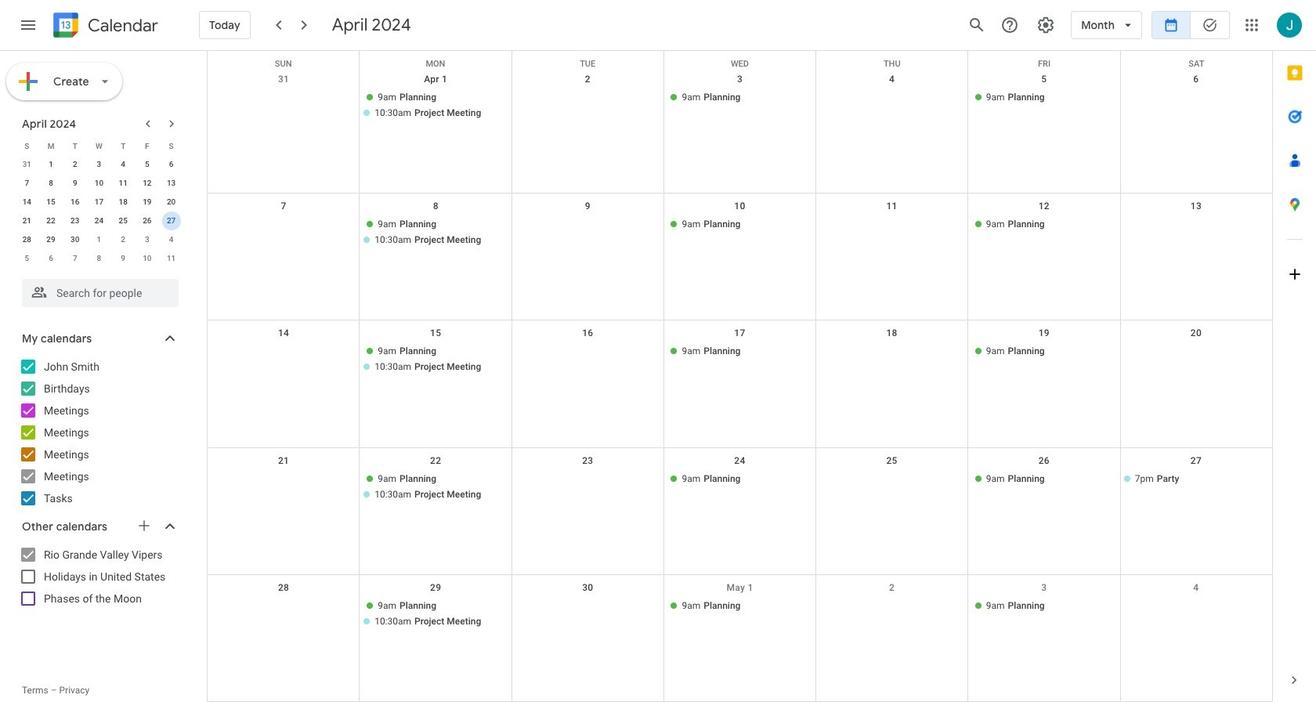 Task type: vqa. For each thing, say whether or not it's contained in the screenshot.
8 element
yes



Task type: describe. For each thing, give the bounding box(es) containing it.
11 element
[[114, 174, 133, 193]]

3 element
[[90, 155, 108, 174]]

7 element
[[18, 174, 36, 193]]

15 element
[[42, 193, 60, 212]]

26 element
[[138, 212, 157, 230]]

cell inside april 2024 grid
[[159, 212, 183, 230]]

1 element
[[42, 155, 60, 174]]

may 5 element
[[18, 249, 36, 268]]

30 element
[[66, 230, 84, 249]]

may 1 element
[[90, 230, 108, 249]]

main drawer image
[[19, 16, 38, 34]]

may 4 element
[[162, 230, 181, 249]]

21 element
[[18, 212, 36, 230]]

18 element
[[114, 193, 133, 212]]

17 element
[[90, 193, 108, 212]]

27 element
[[162, 212, 181, 230]]

12 element
[[138, 174, 157, 193]]

16 element
[[66, 193, 84, 212]]

28 element
[[18, 230, 36, 249]]

22 element
[[42, 212, 60, 230]]

add other calendars image
[[136, 518, 152, 534]]

14 element
[[18, 193, 36, 212]]

april 2024 grid
[[15, 136, 183, 268]]

may 11 element
[[162, 249, 181, 268]]

may 8 element
[[90, 249, 108, 268]]

settings menu image
[[1037, 16, 1056, 34]]



Task type: locate. For each thing, give the bounding box(es) containing it.
2 element
[[66, 155, 84, 174]]

9 element
[[66, 174, 84, 193]]

may 6 element
[[42, 249, 60, 268]]

heading
[[85, 16, 158, 35]]

may 2 element
[[114, 230, 133, 249]]

8 element
[[42, 174, 60, 193]]

cell
[[208, 90, 360, 121], [360, 90, 512, 121], [512, 90, 664, 121], [816, 90, 968, 121], [159, 212, 183, 230], [208, 217, 360, 249], [360, 217, 512, 249], [512, 217, 664, 249], [816, 217, 968, 249], [208, 344, 360, 376], [360, 344, 512, 376], [512, 344, 664, 376], [816, 344, 968, 376], [208, 471, 360, 503], [360, 471, 512, 503], [512, 471, 664, 503], [816, 471, 968, 503], [208, 599, 360, 630], [360, 599, 512, 630], [512, 599, 664, 630], [816, 599, 968, 630]]

grid
[[207, 51, 1273, 702]]

heading inside 'calendar' element
[[85, 16, 158, 35]]

calendar element
[[50, 9, 158, 44]]

10 element
[[90, 174, 108, 193]]

may 10 element
[[138, 249, 157, 268]]

row
[[208, 51, 1273, 69], [208, 67, 1273, 194], [15, 136, 183, 155], [15, 155, 183, 174], [15, 174, 183, 193], [15, 193, 183, 212], [208, 194, 1273, 321], [15, 212, 183, 230], [15, 230, 183, 249], [15, 249, 183, 268], [208, 321, 1273, 448], [208, 448, 1273, 575], [208, 575, 1273, 702]]

13 element
[[162, 174, 181, 193]]

row group
[[15, 155, 183, 268]]

tab list
[[1273, 51, 1316, 658]]

24 element
[[90, 212, 108, 230]]

march 31 element
[[18, 155, 36, 174]]

6 element
[[162, 155, 181, 174]]

29 element
[[42, 230, 60, 249]]

other calendars list
[[3, 542, 194, 611]]

25 element
[[114, 212, 133, 230]]

19 element
[[138, 193, 157, 212]]

may 9 element
[[114, 249, 133, 268]]

may 7 element
[[66, 249, 84, 268]]

20 element
[[162, 193, 181, 212]]

23 element
[[66, 212, 84, 230]]

may 3 element
[[138, 230, 157, 249]]

my calendars list
[[3, 354, 194, 511]]

4 element
[[114, 155, 133, 174]]

5 element
[[138, 155, 157, 174]]

None search field
[[0, 273, 194, 307]]

Search for people text field
[[31, 279, 169, 307]]



